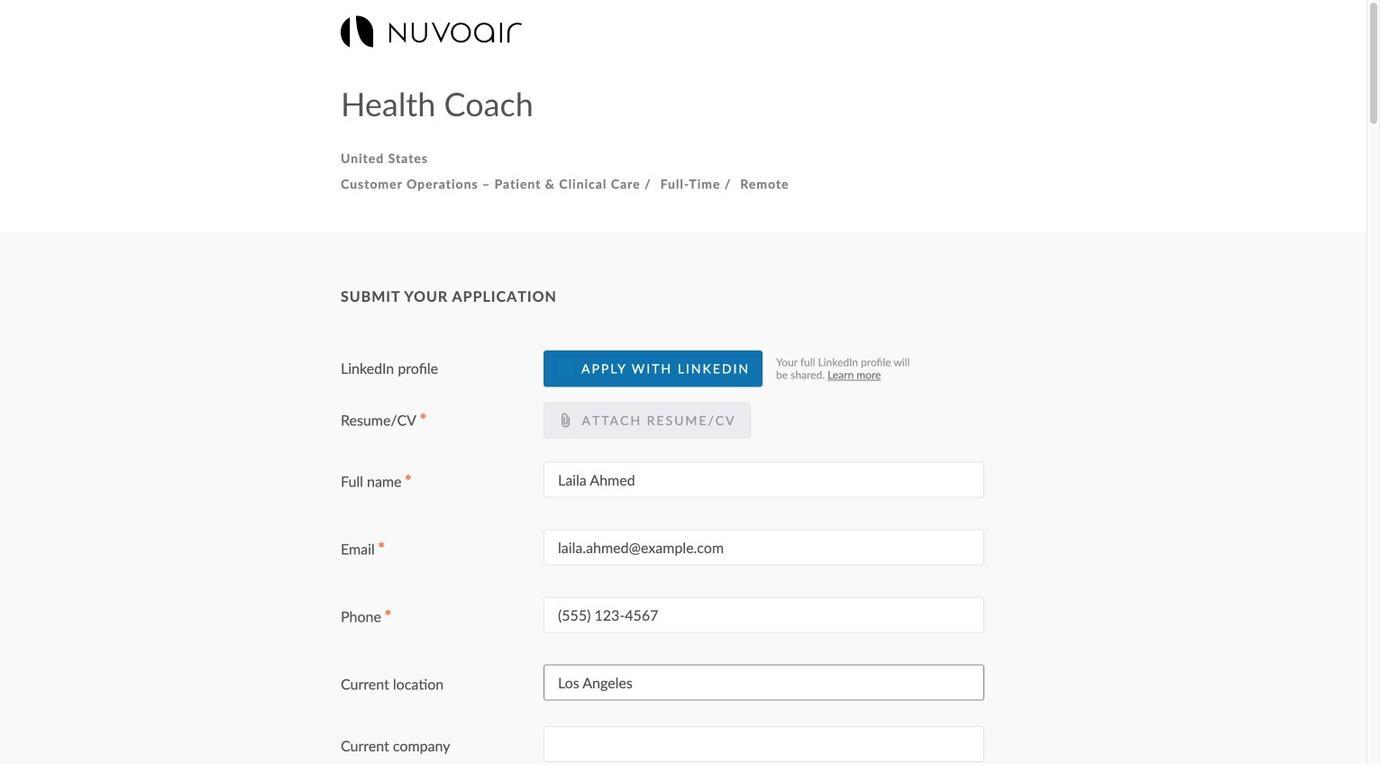 Task type: describe. For each thing, give the bounding box(es) containing it.
paperclip image
[[558, 413, 572, 428]]



Task type: locate. For each thing, give the bounding box(es) containing it.
nuvoair logo image
[[341, 16, 522, 47]]

None email field
[[544, 530, 984, 566]]

None text field
[[544, 462, 984, 498], [544, 665, 984, 701], [544, 727, 984, 763], [544, 462, 984, 498], [544, 665, 984, 701], [544, 727, 984, 763]]

None text field
[[544, 597, 984, 633]]



